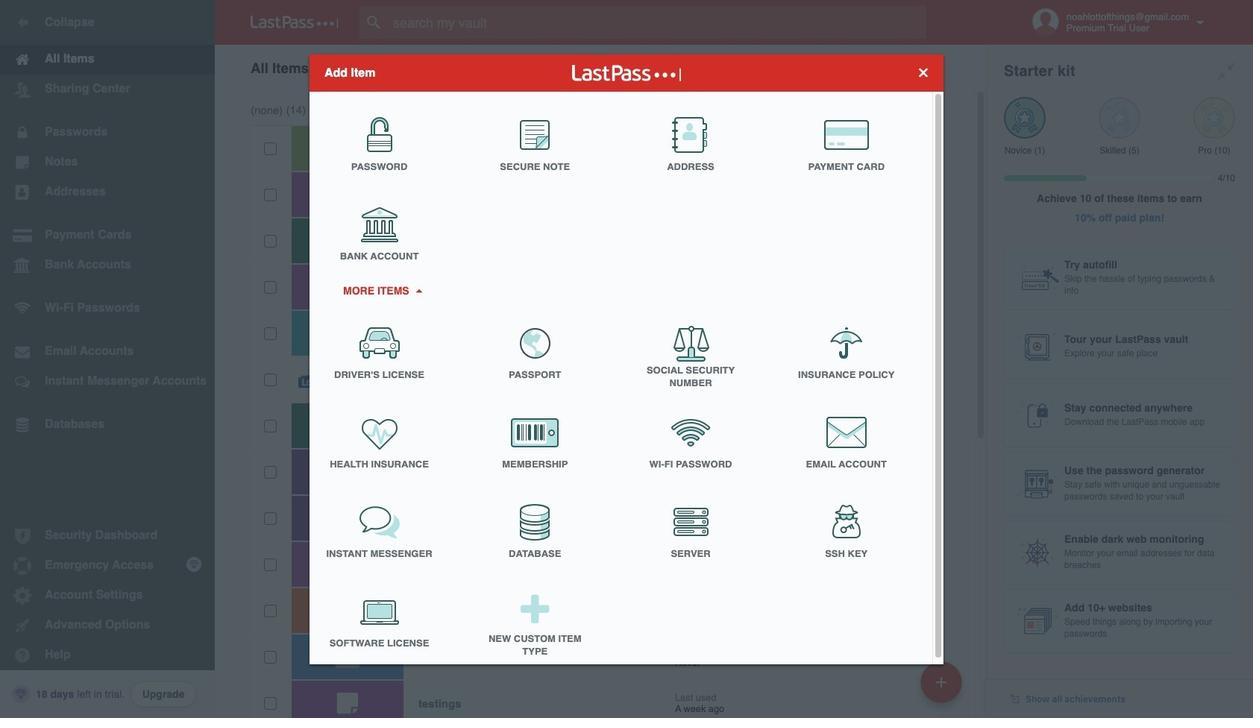 Task type: locate. For each thing, give the bounding box(es) containing it.
dialog
[[310, 54, 944, 669]]

search my vault text field
[[360, 6, 956, 39]]

Search search field
[[360, 6, 956, 39]]



Task type: vqa. For each thing, say whether or not it's contained in the screenshot.
text field
no



Task type: describe. For each thing, give the bounding box(es) containing it.
new item image
[[936, 677, 947, 687]]

vault options navigation
[[215, 45, 986, 90]]

main navigation navigation
[[0, 0, 215, 718]]

lastpass image
[[251, 16, 339, 29]]

caret right image
[[413, 289, 424, 292]]

new item navigation
[[915, 657, 971, 718]]



